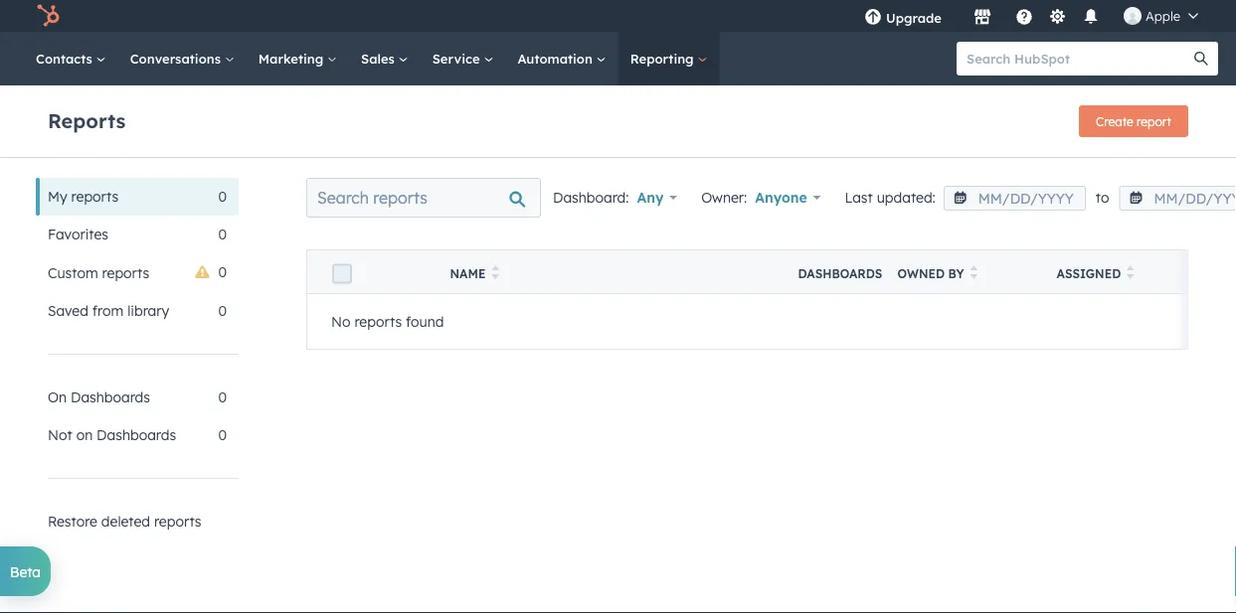 Task type: locate. For each thing, give the bounding box(es) containing it.
reports right my
[[71, 188, 119, 205]]

0 horizontal spatial press to sort. element
[[492, 266, 499, 283]]

dashboards up not on dashboards
[[71, 389, 150, 406]]

owner:
[[701, 189, 747, 206]]

apple
[[1146, 7, 1181, 24]]

5 0 from the top
[[218, 389, 227, 406]]

dashboards down last
[[798, 267, 883, 282]]

updated:
[[877, 189, 936, 206]]

owned by
[[898, 267, 965, 282]]

beta button
[[0, 547, 51, 597]]

restore deleted reports button
[[36, 503, 239, 541]]

contacts
[[36, 50, 96, 67]]

press to sort. element
[[492, 266, 499, 283], [971, 266, 978, 283], [1127, 266, 1135, 283]]

settings link
[[1046, 5, 1070, 26]]

custom reports
[[48, 264, 150, 282]]

dashboards
[[798, 267, 883, 282], [71, 389, 150, 406], [97, 427, 176, 444]]

2 press to sort. element from the left
[[971, 266, 978, 283]]

press to sort. element inside owned by button
[[971, 266, 978, 283]]

to
[[1096, 189, 1110, 206]]

press to sort. element right the name at the top
[[492, 266, 499, 283]]

mm/dd/yyyy text field right to
[[1120, 186, 1237, 211]]

help button
[[1008, 0, 1042, 32]]

my
[[48, 188, 67, 205]]

0 for saved from library
[[218, 302, 227, 320]]

press to sort. element inside name button
[[492, 266, 499, 283]]

saved from library
[[48, 302, 169, 320]]

1 horizontal spatial mm/dd/yyyy text field
[[1120, 186, 1237, 211]]

2 vertical spatial dashboards
[[97, 427, 176, 444]]

0 horizontal spatial mm/dd/yyyy text field
[[944, 186, 1086, 211]]

on
[[76, 427, 93, 444]]

on dashboards
[[48, 389, 150, 406]]

mm/dd/yyyy text field left to
[[944, 186, 1086, 211]]

MM/DD/YYYY text field
[[944, 186, 1086, 211], [1120, 186, 1237, 211]]

press to sort. image inside owned by button
[[971, 266, 978, 280]]

1 horizontal spatial press to sort. image
[[971, 266, 978, 280]]

3 press to sort. element from the left
[[1127, 266, 1135, 283]]

no reports found
[[331, 313, 444, 331]]

notifications image
[[1082, 9, 1100, 27]]

1 vertical spatial dashboards
[[71, 389, 150, 406]]

1 press to sort. image from the left
[[492, 266, 499, 280]]

apple button
[[1112, 0, 1211, 32]]

press to sort. element inside assigned button
[[1127, 266, 1135, 283]]

reports
[[71, 188, 119, 205], [102, 264, 150, 282], [355, 313, 402, 331], [154, 513, 202, 531]]

Search HubSpot search field
[[957, 42, 1201, 76]]

create
[[1096, 114, 1134, 129]]

by
[[949, 267, 965, 282]]

restore
[[48, 513, 97, 531]]

press to sort. image
[[492, 266, 499, 280], [971, 266, 978, 280]]

Search reports search field
[[306, 178, 541, 218]]

press to sort. element right 'by'
[[971, 266, 978, 283]]

menu
[[850, 0, 1213, 32]]

1 0 from the top
[[218, 188, 227, 205]]

press to sort. image inside name button
[[492, 266, 499, 280]]

press to sort. image right 'by'
[[971, 266, 978, 280]]

0
[[218, 188, 227, 205], [218, 226, 227, 243], [218, 264, 227, 281], [218, 302, 227, 320], [218, 389, 227, 406], [218, 427, 227, 444]]

2 press to sort. image from the left
[[971, 266, 978, 280]]

hubspot image
[[36, 4, 60, 28]]

press to sort. image right the name at the top
[[492, 266, 499, 280]]

conversations
[[130, 50, 225, 67]]

2 0 from the top
[[218, 226, 227, 243]]

reports up saved from library in the left of the page
[[102, 264, 150, 282]]

1 horizontal spatial press to sort. element
[[971, 266, 978, 283]]

help image
[[1016, 9, 1034, 27]]

not on dashboards
[[48, 427, 176, 444]]

assigned
[[1057, 267, 1121, 282]]

last
[[845, 189, 873, 206]]

upgrade image
[[864, 9, 882, 27]]

reports right deleted
[[154, 513, 202, 531]]

name button
[[426, 250, 774, 294]]

reports right "no"
[[355, 313, 402, 331]]

no
[[331, 313, 351, 331]]

library
[[128, 302, 169, 320]]

dashboards right on
[[97, 427, 176, 444]]

sales link
[[349, 32, 420, 86]]

press to sort. element right assigned
[[1127, 266, 1135, 283]]

3 0 from the top
[[218, 264, 227, 281]]

marketplaces image
[[974, 9, 992, 27]]

reports for no
[[355, 313, 402, 331]]

favorites
[[48, 226, 108, 243]]

0 for on dashboards
[[218, 389, 227, 406]]

6 0 from the top
[[218, 427, 227, 444]]

restore deleted reports
[[48, 513, 202, 531]]

2 horizontal spatial press to sort. element
[[1127, 266, 1135, 283]]

0 horizontal spatial press to sort. image
[[492, 266, 499, 280]]

4 0 from the top
[[218, 302, 227, 320]]

1 press to sort. element from the left
[[492, 266, 499, 283]]



Task type: vqa. For each thing, say whether or not it's contained in the screenshot.
Associate,
no



Task type: describe. For each thing, give the bounding box(es) containing it.
found
[[406, 313, 444, 331]]

settings image
[[1049, 8, 1067, 26]]

reports for custom
[[102, 264, 150, 282]]

reports banner
[[48, 99, 1189, 137]]

marketing link
[[247, 32, 349, 86]]

anyone
[[755, 189, 808, 206]]

custom
[[48, 264, 98, 282]]

service
[[432, 50, 484, 67]]

automation link
[[506, 32, 619, 86]]

last updated:
[[845, 189, 936, 206]]

press to sort. element for assigned
[[1127, 266, 1135, 283]]

reporting link
[[619, 32, 720, 86]]

0 for favorites
[[218, 226, 227, 243]]

marketplaces button
[[962, 0, 1004, 32]]

upgrade
[[886, 9, 942, 26]]

saved
[[48, 302, 88, 320]]

any
[[637, 189, 664, 206]]

0 for my reports
[[218, 188, 227, 205]]

dashboard:
[[553, 189, 629, 206]]

press to sort. element for name
[[492, 266, 499, 283]]

on
[[48, 389, 67, 406]]

sales
[[361, 50, 399, 67]]

not
[[48, 427, 72, 444]]

deleted
[[101, 513, 150, 531]]

create report link
[[1079, 105, 1189, 137]]

my reports
[[48, 188, 119, 205]]

assigned button
[[1033, 250, 1192, 294]]

from
[[92, 302, 124, 320]]

press to sort. image for name
[[492, 266, 499, 280]]

press to sort. image
[[1127, 266, 1135, 280]]

search button
[[1185, 42, 1219, 76]]

menu containing apple
[[850, 0, 1213, 32]]

bob builder image
[[1124, 7, 1142, 25]]

press to sort. element for owned by
[[971, 266, 978, 283]]

0 vertical spatial dashboards
[[798, 267, 883, 282]]

reports for my
[[71, 188, 119, 205]]

hubspot link
[[24, 4, 75, 28]]

reports inside button
[[154, 513, 202, 531]]

owned by button
[[874, 250, 1033, 294]]

create report
[[1096, 114, 1172, 129]]

owned
[[898, 267, 945, 282]]

reporting
[[630, 50, 698, 67]]

conversations link
[[118, 32, 247, 86]]

beta
[[10, 563, 41, 581]]

name
[[450, 267, 486, 282]]

2 mm/dd/yyyy text field from the left
[[1120, 186, 1237, 211]]

marketing
[[258, 50, 327, 67]]

press to sort. image for owned by
[[971, 266, 978, 280]]

anyone button
[[755, 184, 821, 212]]

0 for not on dashboards
[[218, 427, 227, 444]]

contacts link
[[24, 32, 118, 86]]

report
[[1137, 114, 1172, 129]]

any button
[[637, 184, 678, 212]]

service link
[[420, 32, 506, 86]]

reports
[[48, 108, 126, 133]]

notifications button
[[1074, 0, 1108, 32]]

1 mm/dd/yyyy text field from the left
[[944, 186, 1086, 211]]

automation
[[518, 50, 597, 67]]

search image
[[1195, 52, 1209, 66]]



